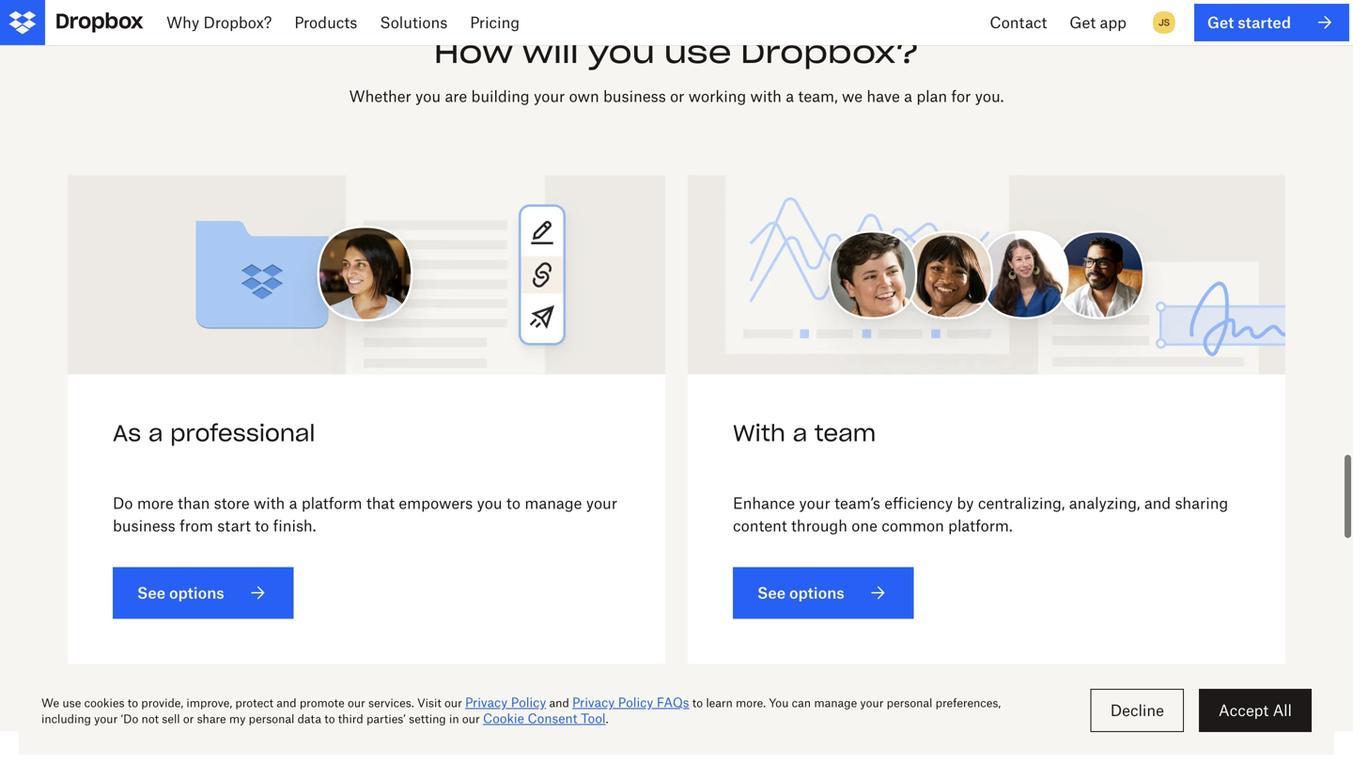 Task type: describe. For each thing, give the bounding box(es) containing it.
team
[[815, 419, 876, 447]]

1 vertical spatial you
[[415, 87, 441, 105]]

get for get started
[[1207, 13, 1234, 31]]

as a professional
[[113, 419, 315, 447]]

1 vertical spatial to
[[255, 516, 269, 535]]

see options for professional
[[137, 584, 224, 602]]

than
[[178, 494, 210, 512]]

with a team
[[733, 419, 876, 447]]

options for team
[[789, 584, 844, 602]]

team's
[[835, 494, 880, 512]]

2 horizontal spatial you
[[588, 33, 655, 71]]

finish.
[[273, 516, 316, 535]]

a right as
[[148, 419, 163, 447]]

or
[[670, 87, 685, 105]]

products button
[[283, 0, 369, 45]]

through
[[791, 516, 848, 535]]

professional
[[170, 419, 315, 447]]

how will you use dropbox?
[[434, 33, 919, 71]]

with inside do more than store with a platform that empowers you to manage your business from start to finish.
[[254, 494, 285, 512]]

js button
[[1149, 8, 1179, 38]]

use
[[664, 33, 732, 71]]

options for professional
[[169, 584, 224, 602]]

why dropbox?
[[166, 13, 272, 31]]

get for get app
[[1070, 13, 1096, 31]]

one
[[852, 516, 878, 535]]

image of group of users who have access to files. image
[[688, 175, 1286, 375]]

from
[[180, 516, 213, 535]]

and
[[1144, 494, 1171, 512]]

dropbox? inside the why dropbox? popup button
[[203, 13, 272, 31]]

you.
[[975, 87, 1004, 105]]

more
[[137, 494, 174, 512]]

empowers
[[399, 494, 473, 512]]

how
[[434, 33, 513, 71]]

have
[[867, 87, 900, 105]]

get started link
[[1194, 4, 1349, 41]]

1 vertical spatial dropbox?
[[741, 33, 919, 71]]

sharing
[[1175, 494, 1228, 512]]

a left the team,
[[786, 87, 794, 105]]

app
[[1100, 13, 1127, 31]]

platform.
[[948, 516, 1013, 535]]

pricing
[[470, 13, 520, 31]]

store
[[214, 494, 250, 512]]

enhance
[[733, 494, 795, 512]]

we
[[842, 87, 863, 105]]

team,
[[798, 87, 838, 105]]

centralizing,
[[978, 494, 1065, 512]]

do more than store with a platform that empowers you to manage your business from start to finish.
[[113, 494, 617, 535]]

products
[[294, 13, 357, 31]]

see for as
[[137, 584, 165, 602]]

a left plan
[[904, 87, 912, 105]]

by
[[957, 494, 974, 512]]

1 horizontal spatial to
[[506, 494, 521, 512]]

plan
[[917, 87, 947, 105]]



Task type: vqa. For each thing, say whether or not it's contained in the screenshot.
the leftmost Get
yes



Task type: locate. For each thing, give the bounding box(es) containing it.
why dropbox? button
[[155, 0, 283, 45]]

0 vertical spatial dropbox?
[[203, 13, 272, 31]]

analyzing,
[[1069, 494, 1140, 512]]

why
[[166, 13, 199, 31]]

your left own
[[534, 87, 565, 105]]

0 vertical spatial with
[[750, 87, 782, 105]]

0 horizontal spatial your
[[534, 87, 565, 105]]

start
[[217, 516, 251, 535]]

get app button
[[1058, 0, 1138, 45]]

1 horizontal spatial business
[[603, 87, 666, 105]]

business
[[603, 87, 666, 105], [113, 516, 175, 535]]

0 horizontal spatial see options link
[[113, 567, 294, 619]]

1 horizontal spatial options
[[789, 584, 844, 602]]

a
[[786, 87, 794, 105], [904, 87, 912, 105], [148, 419, 163, 447], [793, 419, 807, 447], [289, 494, 297, 512]]

a inside do more than store with a platform that empowers you to manage your business from start to finish.
[[289, 494, 297, 512]]

solutions
[[380, 13, 448, 31]]

0 horizontal spatial to
[[255, 516, 269, 535]]

0 horizontal spatial see options
[[137, 584, 224, 602]]

you
[[588, 33, 655, 71], [415, 87, 441, 105], [477, 494, 502, 512]]

0 horizontal spatial get
[[1070, 13, 1096, 31]]

your
[[534, 87, 565, 105], [586, 494, 617, 512], [799, 494, 830, 512]]

get started
[[1207, 13, 1291, 31]]

see options down through
[[757, 584, 844, 602]]

building
[[471, 87, 530, 105]]

2 see from the left
[[757, 584, 786, 602]]

your inside do more than store with a platform that empowers you to manage your business from start to finish.
[[586, 494, 617, 512]]

1 horizontal spatial your
[[586, 494, 617, 512]]

platform
[[301, 494, 362, 512]]

image of folder, user icon, and hyperlink icon to represent link share. image
[[68, 175, 665, 375]]

options down from
[[169, 584, 224, 602]]

own
[[569, 87, 599, 105]]

are
[[445, 87, 467, 105]]

manage
[[525, 494, 582, 512]]

1 vertical spatial business
[[113, 516, 175, 535]]

see options link
[[113, 567, 294, 619], [733, 567, 914, 619]]

options
[[169, 584, 224, 602], [789, 584, 844, 602]]

see options link for team
[[733, 567, 914, 619]]

2 vertical spatial you
[[477, 494, 502, 512]]

dropbox?
[[203, 13, 272, 31], [741, 33, 919, 71]]

0 horizontal spatial options
[[169, 584, 224, 602]]

1 horizontal spatial see
[[757, 584, 786, 602]]

with up finish.
[[254, 494, 285, 512]]

0 vertical spatial you
[[588, 33, 655, 71]]

0 horizontal spatial with
[[254, 494, 285, 512]]

0 vertical spatial to
[[506, 494, 521, 512]]

1 horizontal spatial see options
[[757, 584, 844, 602]]

contact
[[990, 13, 1047, 31]]

0 horizontal spatial business
[[113, 516, 175, 535]]

your inside enhance your team's efficiency by centralizing, analyzing, and sharing content through one common platform.
[[799, 494, 830, 512]]

1 options from the left
[[169, 584, 224, 602]]

2 see options from the left
[[757, 584, 844, 602]]

with
[[750, 87, 782, 105], [254, 494, 285, 512]]

1 horizontal spatial dropbox?
[[741, 33, 919, 71]]

working
[[689, 87, 746, 105]]

pricing link
[[459, 0, 531, 45]]

to left manage
[[506, 494, 521, 512]]

1 see from the left
[[137, 584, 165, 602]]

1 see options link from the left
[[113, 567, 294, 619]]

1 horizontal spatial see options link
[[733, 567, 914, 619]]

0 horizontal spatial dropbox?
[[203, 13, 272, 31]]

1 vertical spatial with
[[254, 494, 285, 512]]

business inside do more than store with a platform that empowers you to manage your business from start to finish.
[[113, 516, 175, 535]]

with right working
[[750, 87, 782, 105]]

efficiency
[[885, 494, 953, 512]]

options down through
[[789, 584, 844, 602]]

see options link down through
[[733, 567, 914, 619]]

a right the with
[[793, 419, 807, 447]]

business left or
[[603, 87, 666, 105]]

see down content
[[757, 584, 786, 602]]

get inside dropdown button
[[1070, 13, 1096, 31]]

2 see options link from the left
[[733, 567, 914, 619]]

for
[[951, 87, 971, 105]]

dropbox? right the why
[[203, 13, 272, 31]]

as
[[113, 419, 141, 447]]

your up through
[[799, 494, 830, 512]]

see options link down from
[[113, 567, 294, 619]]

see for with
[[757, 584, 786, 602]]

to
[[506, 494, 521, 512], [255, 516, 269, 535]]

common
[[882, 516, 944, 535]]

a up finish.
[[289, 494, 297, 512]]

whether you are building your own business or working with a team, we have a plan for you.
[[349, 87, 1004, 105]]

you inside do more than store with a platform that empowers you to manage your business from start to finish.
[[477, 494, 502, 512]]

0 horizontal spatial see
[[137, 584, 165, 602]]

enhance your team's efficiency by centralizing, analyzing, and sharing content through one common platform.
[[733, 494, 1228, 535]]

1 see options from the left
[[137, 584, 224, 602]]

content
[[733, 516, 787, 535]]

0 horizontal spatial you
[[415, 87, 441, 105]]

1 horizontal spatial with
[[750, 87, 782, 105]]

get left started
[[1207, 13, 1234, 31]]

you up own
[[588, 33, 655, 71]]

contact button
[[979, 0, 1058, 45]]

1 horizontal spatial get
[[1207, 13, 1234, 31]]

see options down from
[[137, 584, 224, 602]]

that
[[366, 494, 395, 512]]

solutions button
[[369, 0, 459, 45]]

do
[[113, 494, 133, 512]]

with
[[733, 419, 786, 447]]

see options
[[137, 584, 224, 602], [757, 584, 844, 602]]

whether
[[349, 87, 411, 105]]

0 vertical spatial business
[[603, 87, 666, 105]]

get
[[1207, 13, 1234, 31], [1070, 13, 1096, 31]]

see
[[137, 584, 165, 602], [757, 584, 786, 602]]

see down more
[[137, 584, 165, 602]]

2 options from the left
[[789, 584, 844, 602]]

you left are
[[415, 87, 441, 105]]

your right manage
[[586, 494, 617, 512]]

business down more
[[113, 516, 175, 535]]

see options for team
[[757, 584, 844, 602]]

js
[[1159, 16, 1170, 28]]

dropbox? up the team,
[[741, 33, 919, 71]]

started
[[1238, 13, 1291, 31]]

1 horizontal spatial you
[[477, 494, 502, 512]]

to right start
[[255, 516, 269, 535]]

get left app
[[1070, 13, 1096, 31]]

get app
[[1070, 13, 1127, 31]]

you right empowers on the left bottom of page
[[477, 494, 502, 512]]

2 horizontal spatial your
[[799, 494, 830, 512]]

see options link for professional
[[113, 567, 294, 619]]

will
[[522, 33, 579, 71]]



